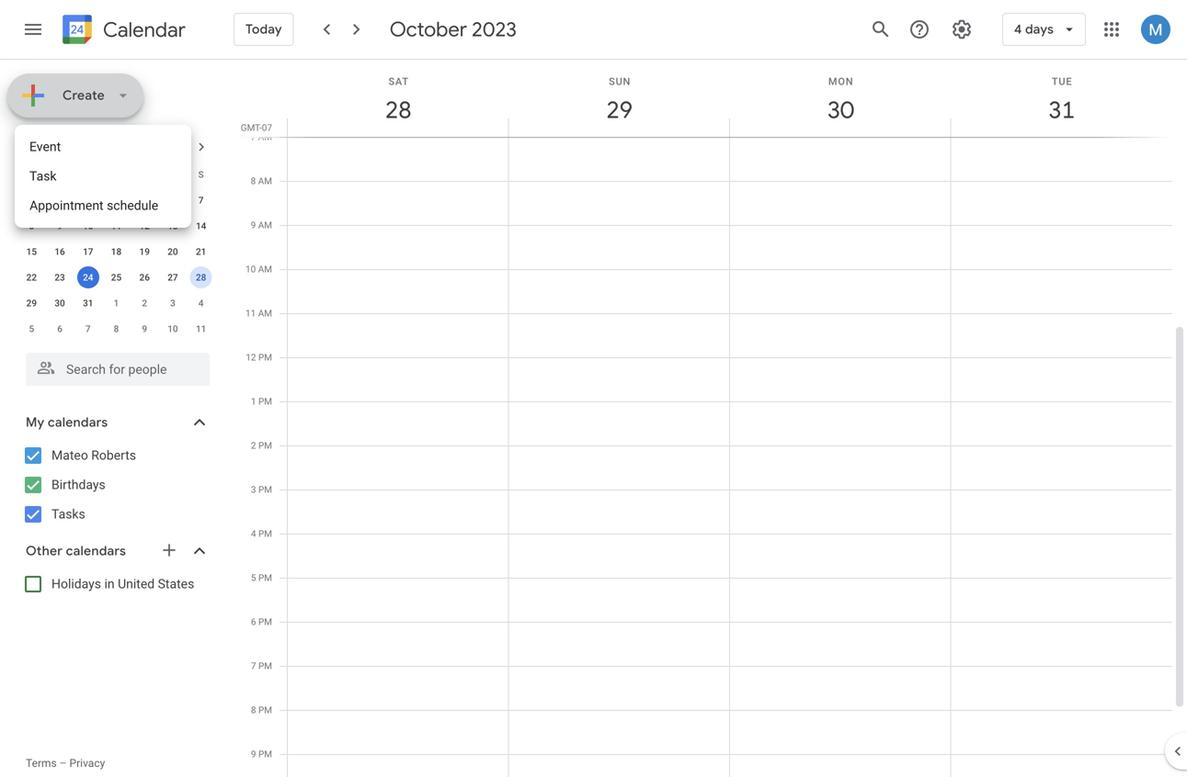 Task type: describe. For each thing, give the bounding box(es) containing it.
tasks
[[51, 507, 85, 522]]

row containing 8
[[17, 213, 215, 239]]

tue
[[1052, 76, 1073, 87]]

am for 11 am
[[258, 308, 272, 319]]

9 am
[[251, 220, 272, 231]]

task
[[29, 169, 57, 184]]

row containing 1
[[17, 188, 215, 213]]

states
[[158, 577, 194, 592]]

29 column header
[[508, 60, 730, 137]]

7 for 7 pm
[[251, 661, 256, 672]]

5 for "november 5" 'element'
[[29, 324, 34, 335]]

13
[[168, 221, 178, 232]]

31 column header
[[950, 60, 1172, 137]]

settings menu image
[[951, 18, 973, 40]]

–
[[59, 758, 67, 771]]

20 element
[[162, 241, 184, 263]]

today
[[246, 21, 282, 38]]

8 am
[[251, 176, 272, 187]]

10 for november 10 element
[[168, 324, 178, 335]]

4 days button
[[1002, 7, 1086, 51]]

tue 31
[[1048, 76, 1074, 126]]

12 for 12
[[139, 221, 150, 232]]

other calendars button
[[4, 537, 228, 566]]

0 horizontal spatial october
[[26, 139, 78, 155]]

november 9 element
[[134, 318, 156, 340]]

8 up the 15 element
[[29, 221, 34, 232]]

0 vertical spatial 2
[[57, 195, 62, 206]]

november 8 element
[[105, 318, 127, 340]]

november 5 element
[[21, 318, 43, 340]]

28 cell
[[187, 265, 215, 291]]

united
[[118, 577, 155, 592]]

3 for november 3 element
[[170, 298, 175, 309]]

19 element
[[134, 241, 156, 263]]

29 inside row
[[26, 298, 37, 309]]

row containing 5
[[17, 316, 215, 342]]

today button
[[234, 7, 294, 51]]

calendars for my calendars
[[48, 415, 108, 431]]

mateo roberts
[[51, 448, 136, 463]]

pm for 1 pm
[[258, 396, 272, 407]]

4 for 4 pm
[[251, 529, 256, 540]]

privacy
[[69, 758, 105, 771]]

8 pm
[[251, 705, 272, 716]]

2 for 2 pm
[[251, 440, 256, 452]]

pm for 3 pm
[[258, 485, 272, 496]]

terms
[[26, 758, 57, 771]]

calendars for other calendars
[[66, 543, 126, 560]]

privacy link
[[69, 758, 105, 771]]

11 for 11 am
[[246, 308, 256, 319]]

create
[[63, 87, 105, 104]]

november 2 element
[[134, 292, 156, 314]]

22 element
[[21, 267, 43, 289]]

november 3 element
[[162, 292, 184, 314]]

gmt-07
[[241, 122, 272, 133]]

days
[[1025, 21, 1054, 38]]

30 inside '30' element
[[55, 298, 65, 309]]

15
[[26, 246, 37, 257]]

30 link
[[820, 89, 862, 131]]

16
[[55, 246, 65, 257]]

pm for 9 pm
[[258, 749, 272, 760]]

0 vertical spatial 2023
[[472, 17, 517, 42]]

28 link
[[377, 89, 420, 131]]

30 element
[[49, 292, 71, 314]]

21 element
[[190, 241, 212, 263]]

november 10 element
[[162, 318, 184, 340]]

8 for 8 pm
[[251, 705, 256, 716]]

31 element
[[77, 292, 99, 314]]

am for 9 am
[[258, 220, 272, 231]]

19
[[139, 246, 150, 257]]

am for 10 am
[[258, 264, 272, 275]]

30 column header
[[729, 60, 951, 137]]

07
[[262, 122, 272, 133]]

14 element
[[190, 215, 212, 237]]

7 for november 7 element
[[85, 324, 91, 335]]

16 element
[[49, 241, 71, 263]]

31 link
[[1041, 89, 1083, 131]]

in
[[104, 577, 115, 592]]

29 inside "column header"
[[605, 95, 632, 126]]

Search for people text field
[[37, 353, 199, 386]]

terms link
[[26, 758, 57, 771]]

27 element
[[162, 267, 184, 289]]

3 pm
[[251, 485, 272, 496]]

26 element
[[134, 267, 156, 289]]

21
[[196, 246, 206, 257]]

pm for 4 pm
[[258, 529, 272, 540]]

25 element
[[105, 267, 127, 289]]

23
[[55, 272, 65, 283]]

1 s from the left
[[29, 169, 34, 180]]

sat
[[388, 76, 409, 87]]

1 horizontal spatial october 2023
[[390, 17, 517, 42]]

5 for 5 pm
[[251, 573, 256, 584]]

13 element
[[162, 215, 184, 237]]

11 am
[[246, 308, 272, 319]]

24, today element
[[77, 267, 99, 289]]

26
[[139, 272, 150, 283]]

row containing 29
[[17, 291, 215, 316]]

pm for 6 pm
[[258, 617, 272, 628]]

3 for 3 pm
[[251, 485, 256, 496]]

pm for 12 pm
[[258, 352, 272, 363]]

my
[[26, 415, 44, 431]]

9 for november 9 element
[[142, 324, 147, 335]]

31 inside row
[[83, 298, 93, 309]]

7 for 7 am
[[251, 131, 256, 143]]

6 for 6
[[57, 324, 62, 335]]

november 4 element
[[190, 292, 212, 314]]

sun
[[609, 76, 631, 87]]

1 horizontal spatial 5
[[142, 195, 147, 206]]

11 for 11 element
[[111, 221, 122, 232]]



Task type: locate. For each thing, give the bounding box(es) containing it.
calendars
[[48, 415, 108, 431], [66, 543, 126, 560]]

2 horizontal spatial 5
[[251, 573, 256, 584]]

row
[[17, 162, 215, 188], [17, 188, 215, 213], [17, 213, 215, 239], [17, 239, 215, 265], [17, 265, 215, 291], [17, 291, 215, 316], [17, 316, 215, 342]]

2 pm from the top
[[258, 396, 272, 407]]

0 horizontal spatial 29
[[26, 298, 37, 309]]

1 vertical spatial 31
[[83, 298, 93, 309]]

row up 18 element
[[17, 213, 215, 239]]

1 vertical spatial 1
[[114, 298, 119, 309]]

9 pm
[[251, 749, 272, 760]]

row containing s
[[17, 162, 215, 188]]

10 inside 10 element
[[83, 221, 93, 232]]

10 down november 3 element
[[168, 324, 178, 335]]

1 vertical spatial 10
[[246, 264, 256, 275]]

12 inside october 2023 grid
[[139, 221, 150, 232]]

pm down 1 pm in the left of the page
[[258, 440, 272, 452]]

2 up november 9 element
[[142, 298, 147, 309]]

12 for 12 pm
[[246, 352, 256, 363]]

7 down 31 element
[[85, 324, 91, 335]]

am down 7 am
[[258, 176, 272, 187]]

6 pm from the top
[[258, 573, 272, 584]]

11 inside 11 element
[[111, 221, 122, 232]]

1 up november 8 element
[[114, 298, 119, 309]]

11 up 18
[[111, 221, 122, 232]]

event
[[29, 139, 61, 154]]

12
[[139, 221, 150, 232], [246, 352, 256, 363]]

2 vertical spatial 2
[[251, 440, 256, 452]]

1 horizontal spatial 6
[[251, 617, 256, 628]]

mateo
[[51, 448, 88, 463]]

17 element
[[77, 241, 99, 263]]

8 down november 1 element
[[114, 324, 119, 335]]

29 element
[[21, 292, 43, 314]]

pm up 6 pm
[[258, 573, 272, 584]]

8 for 8 am
[[251, 176, 256, 187]]

6 pm
[[251, 617, 272, 628]]

10 pm from the top
[[258, 749, 272, 760]]

pm up 2 pm
[[258, 396, 272, 407]]

pm down 3 pm
[[258, 529, 272, 540]]

28 inside column header
[[384, 95, 410, 126]]

7 pm
[[251, 661, 272, 672]]

2 horizontal spatial 3
[[251, 485, 256, 496]]

None search field
[[0, 346, 228, 386]]

0 horizontal spatial 28
[[196, 272, 206, 283]]

3
[[85, 195, 91, 206], [170, 298, 175, 309], [251, 485, 256, 496]]

14
[[196, 221, 206, 232]]

1 pm from the top
[[258, 352, 272, 363]]

0 horizontal spatial 2023
[[81, 139, 112, 155]]

5 up 12 element
[[142, 195, 147, 206]]

8
[[251, 176, 256, 187], [29, 221, 34, 232], [114, 324, 119, 335], [251, 705, 256, 716]]

am for 7 am
[[258, 131, 272, 143]]

pm down '8 pm'
[[258, 749, 272, 760]]

30 inside mon 30
[[826, 95, 853, 126]]

1 vertical spatial 6
[[251, 617, 256, 628]]

1 horizontal spatial 31
[[1048, 95, 1074, 126]]

november 1 element
[[105, 292, 127, 314]]

0 horizontal spatial 31
[[83, 298, 93, 309]]

3 am from the top
[[258, 220, 272, 231]]

1 vertical spatial october 2023
[[26, 139, 112, 155]]

8 down 7 pm
[[251, 705, 256, 716]]

5 inside grid
[[251, 573, 256, 584]]

1 horizontal spatial 30
[[826, 95, 853, 126]]

25
[[111, 272, 122, 283]]

pm
[[258, 352, 272, 363], [258, 396, 272, 407], [258, 440, 272, 452], [258, 485, 272, 496], [258, 529, 272, 540], [258, 573, 272, 584], [258, 617, 272, 628], [258, 661, 272, 672], [258, 705, 272, 716], [258, 749, 272, 760]]

10
[[83, 221, 93, 232], [246, 264, 256, 275], [168, 324, 178, 335]]

am down 9 am
[[258, 264, 272, 275]]

5 down 29 element
[[29, 324, 34, 335]]

0 vertical spatial 28
[[384, 95, 410, 126]]

november 6 element
[[49, 318, 71, 340]]

9 down '8 pm'
[[251, 749, 256, 760]]

11 for november 11 element
[[196, 324, 206, 335]]

0 horizontal spatial 11
[[111, 221, 122, 232]]

9
[[251, 220, 256, 231], [57, 221, 62, 232], [142, 324, 147, 335], [251, 749, 256, 760]]

2 vertical spatial 3
[[251, 485, 256, 496]]

october 2023
[[390, 17, 517, 42], [26, 139, 112, 155]]

28
[[384, 95, 410, 126], [196, 272, 206, 283]]

24 cell
[[74, 265, 102, 291]]

2 vertical spatial 10
[[168, 324, 178, 335]]

11 down "november 4" element
[[196, 324, 206, 335]]

18
[[111, 246, 122, 257]]

28 down 21
[[196, 272, 206, 283]]

4 for "november 4" element
[[198, 298, 204, 309]]

1 horizontal spatial 3
[[170, 298, 175, 309]]

6 for 6 pm
[[251, 617, 256, 628]]

7 up the 14 element on the top
[[198, 195, 204, 206]]

2
[[57, 195, 62, 206], [142, 298, 147, 309], [251, 440, 256, 452]]

main drawer image
[[22, 18, 44, 40]]

appointment schedule
[[29, 198, 158, 213]]

10 down appointment schedule
[[83, 221, 93, 232]]

15 element
[[21, 241, 43, 263]]

create button
[[7, 74, 143, 118]]

22
[[26, 272, 37, 283]]

31 down 'tue'
[[1048, 95, 1074, 126]]

9 down appointment
[[57, 221, 62, 232]]

0 horizontal spatial 6
[[57, 324, 62, 335]]

1 down 12 pm
[[251, 396, 256, 407]]

grid
[[235, 60, 1187, 778]]

row up 'schedule'
[[17, 162, 215, 188]]

2 am from the top
[[258, 176, 272, 187]]

5
[[142, 195, 147, 206], [29, 324, 34, 335], [251, 573, 256, 584]]

other calendars
[[26, 543, 126, 560]]

1 vertical spatial calendars
[[66, 543, 126, 560]]

am up 12 pm
[[258, 308, 272, 319]]

roberts
[[91, 448, 136, 463]]

grid containing 28
[[235, 60, 1187, 778]]

4 inside dropdown button
[[1014, 21, 1022, 38]]

4 up 5 pm
[[251, 529, 256, 540]]

holidays in united states
[[51, 577, 194, 592]]

12 down 'schedule'
[[139, 221, 150, 232]]

2 row from the top
[[17, 188, 215, 213]]

9 for 9 am
[[251, 220, 256, 231]]

1 horizontal spatial 2023
[[472, 17, 517, 42]]

add other calendars image
[[160, 542, 178, 560]]

4 left days
[[1014, 21, 1022, 38]]

18 element
[[105, 241, 127, 263]]

4 days
[[1014, 21, 1054, 38]]

4 pm from the top
[[258, 485, 272, 496]]

row up '25' element on the left top of page
[[17, 239, 215, 265]]

october 2023 up sat
[[390, 17, 517, 42]]

6 up 7 pm
[[251, 617, 256, 628]]

1 vertical spatial october
[[26, 139, 78, 155]]

row up november 8 element
[[17, 291, 215, 316]]

pm up 1 pm in the left of the page
[[258, 352, 272, 363]]

october 2023 up m
[[26, 139, 112, 155]]

1 horizontal spatial 12
[[246, 352, 256, 363]]

calendar heading
[[99, 17, 186, 43]]

october 2023 grid
[[17, 162, 215, 342]]

0 horizontal spatial 30
[[55, 298, 65, 309]]

20
[[168, 246, 178, 257]]

row containing 15
[[17, 239, 215, 265]]

31 down 24
[[83, 298, 93, 309]]

10 am
[[246, 264, 272, 275]]

10 element
[[77, 215, 99, 237]]

november 7 element
[[77, 318, 99, 340]]

1 vertical spatial 11
[[246, 308, 256, 319]]

schedule
[[107, 198, 158, 213]]

31
[[1048, 95, 1074, 126], [83, 298, 93, 309]]

2 vertical spatial 5
[[251, 573, 256, 584]]

12 pm
[[246, 352, 272, 363]]

24
[[83, 272, 93, 283]]

1 vertical spatial 2023
[[81, 139, 112, 155]]

pm for 5 pm
[[258, 573, 272, 584]]

7 left 07
[[251, 131, 256, 143]]

6 down '30' element
[[57, 324, 62, 335]]

0 vertical spatial 29
[[605, 95, 632, 126]]

11
[[111, 221, 122, 232], [246, 308, 256, 319], [196, 324, 206, 335]]

9 up '10 am'
[[251, 220, 256, 231]]

s
[[29, 169, 34, 180], [198, 169, 204, 180]]

5 pm
[[251, 573, 272, 584]]

sat 28
[[384, 76, 410, 126]]

2 s from the left
[[198, 169, 204, 180]]

2 pm
[[251, 440, 272, 452]]

7 up '8 pm'
[[251, 661, 256, 672]]

9 for 9 pm
[[251, 749, 256, 760]]

0 vertical spatial 31
[[1048, 95, 1074, 126]]

0 horizontal spatial 3
[[85, 195, 91, 206]]

1 vertical spatial 28
[[196, 272, 206, 283]]

3 row from the top
[[17, 213, 215, 239]]

8 pm from the top
[[258, 661, 272, 672]]

2 horizontal spatial 10
[[246, 264, 256, 275]]

1 horizontal spatial 10
[[168, 324, 178, 335]]

october up m
[[26, 139, 78, 155]]

gmt-
[[241, 122, 262, 133]]

1 horizontal spatial 1
[[114, 298, 119, 309]]

9 down november 2 element
[[142, 324, 147, 335]]

0 vertical spatial 5
[[142, 195, 147, 206]]

pm for 8 pm
[[258, 705, 272, 716]]

mon
[[828, 76, 854, 87]]

30
[[826, 95, 853, 126], [55, 298, 65, 309]]

1 row from the top
[[17, 162, 215, 188]]

3 pm from the top
[[258, 440, 272, 452]]

0 vertical spatial 11
[[111, 221, 122, 232]]

2 down 1 pm in the left of the page
[[251, 440, 256, 452]]

2 vertical spatial 1
[[251, 396, 256, 407]]

1 inside november 1 element
[[114, 298, 119, 309]]

pm down 7 pm
[[258, 705, 272, 716]]

0 vertical spatial 10
[[83, 221, 93, 232]]

28 column header
[[287, 60, 509, 137]]

28 inside cell
[[196, 272, 206, 283]]

october
[[390, 17, 467, 42], [26, 139, 78, 155]]

0 horizontal spatial 1
[[29, 195, 34, 206]]

sun 29
[[605, 76, 632, 126]]

s up 14
[[198, 169, 204, 180]]

23 element
[[49, 267, 71, 289]]

0 horizontal spatial 5
[[29, 324, 34, 335]]

1 horizontal spatial october
[[390, 17, 467, 42]]

1 vertical spatial 29
[[26, 298, 37, 309]]

0 vertical spatial october 2023
[[390, 17, 517, 42]]

3 up november 10 element
[[170, 298, 175, 309]]

4 down 28 cell
[[198, 298, 204, 309]]

1 vertical spatial 2
[[142, 298, 147, 309]]

30 down mon
[[826, 95, 853, 126]]

1 vertical spatial 12
[[246, 352, 256, 363]]

1 horizontal spatial 11
[[196, 324, 206, 335]]

29 down sun
[[605, 95, 632, 126]]

0 vertical spatial 1
[[29, 195, 34, 206]]

pm for 7 pm
[[258, 661, 272, 672]]

7 pm from the top
[[258, 617, 272, 628]]

0 vertical spatial 3
[[85, 195, 91, 206]]

1 horizontal spatial 29
[[605, 95, 632, 126]]

4 pm
[[251, 529, 272, 540]]

row down november 1 element
[[17, 316, 215, 342]]

0 vertical spatial 12
[[139, 221, 150, 232]]

29 link
[[598, 89, 641, 131]]

29 down 22
[[26, 298, 37, 309]]

november 11 element
[[190, 318, 212, 340]]

6
[[57, 324, 62, 335], [251, 617, 256, 628]]

1 for 1 pm
[[251, 396, 256, 407]]

1 am from the top
[[258, 131, 272, 143]]

7 row from the top
[[17, 316, 215, 342]]

29
[[605, 95, 632, 126], [26, 298, 37, 309]]

1 for november 1 element
[[114, 298, 119, 309]]

0 vertical spatial 30
[[826, 95, 853, 126]]

pm for 2 pm
[[258, 440, 272, 452]]

28 element
[[190, 267, 212, 289]]

row up november 1 element
[[17, 265, 215, 291]]

6 row from the top
[[17, 291, 215, 316]]

4 up 11 element
[[114, 195, 119, 206]]

pm down 5 pm
[[258, 617, 272, 628]]

3 up 10 element
[[85, 195, 91, 206]]

10 for 10 am
[[246, 264, 256, 275]]

mon 30
[[826, 76, 854, 126]]

1 down task
[[29, 195, 34, 206]]

9 pm from the top
[[258, 705, 272, 716]]

birthdays
[[51, 478, 106, 493]]

1 pm
[[251, 396, 272, 407]]

2 down m
[[57, 195, 62, 206]]

0 vertical spatial 6
[[57, 324, 62, 335]]

8 down 7 am
[[251, 176, 256, 187]]

1 horizontal spatial 2
[[142, 298, 147, 309]]

4 am from the top
[[258, 264, 272, 275]]

pm up 4 pm
[[258, 485, 272, 496]]

31 inside column header
[[1048, 95, 1074, 126]]

my calendars button
[[4, 408, 228, 438]]

1 vertical spatial 5
[[29, 324, 34, 335]]

calendars up mateo
[[48, 415, 108, 431]]

12 down 11 am
[[246, 352, 256, 363]]

0 horizontal spatial october 2023
[[26, 139, 112, 155]]

calendar
[[103, 17, 186, 43]]

terms – privacy
[[26, 758, 105, 771]]

2 horizontal spatial 1
[[251, 396, 256, 407]]

other
[[26, 543, 63, 560]]

5 inside 'element'
[[29, 324, 34, 335]]

pm up '8 pm'
[[258, 661, 272, 672]]

am down '8 am'
[[258, 220, 272, 231]]

calendars up in
[[66, 543, 126, 560]]

28 down sat
[[384, 95, 410, 126]]

4 for 4 days
[[1014, 21, 1022, 38]]

6 inside november 6 element
[[57, 324, 62, 335]]

2 inside november 2 element
[[142, 298, 147, 309]]

11 down '10 am'
[[246, 308, 256, 319]]

1 vertical spatial 30
[[55, 298, 65, 309]]

0 horizontal spatial 2
[[57, 195, 62, 206]]

1 horizontal spatial 28
[[384, 95, 410, 126]]

my calendars
[[26, 415, 108, 431]]

row containing 22
[[17, 265, 215, 291]]

row group containing 1
[[17, 188, 215, 342]]

holidays
[[51, 577, 101, 592]]

0 horizontal spatial 10
[[83, 221, 93, 232]]

1 vertical spatial 3
[[170, 298, 175, 309]]

10 inside november 10 element
[[168, 324, 178, 335]]

s left m
[[29, 169, 34, 180]]

30 down "23"
[[55, 298, 65, 309]]

0 vertical spatial october
[[390, 17, 467, 42]]

2 for november 2 element
[[142, 298, 147, 309]]

2 horizontal spatial 2
[[251, 440, 256, 452]]

am up '8 am'
[[258, 131, 272, 143]]

11 inside november 11 element
[[196, 324, 206, 335]]

4 row from the top
[[17, 239, 215, 265]]

27
[[168, 272, 178, 283]]

m
[[56, 169, 64, 180]]

1 horizontal spatial s
[[198, 169, 204, 180]]

5 row from the top
[[17, 265, 215, 291]]

2 horizontal spatial 11
[[246, 308, 256, 319]]

8 for november 8 element
[[114, 324, 119, 335]]

5 pm from the top
[[258, 529, 272, 540]]

am
[[258, 131, 272, 143], [258, 176, 272, 187], [258, 220, 272, 231], [258, 264, 272, 275], [258, 308, 272, 319]]

appointment
[[29, 198, 103, 213]]

7
[[251, 131, 256, 143], [198, 195, 204, 206], [85, 324, 91, 335], [251, 661, 256, 672]]

7 am
[[251, 131, 272, 143]]

0 horizontal spatial 12
[[139, 221, 150, 232]]

calendar element
[[59, 11, 186, 51]]

17
[[83, 246, 93, 257]]

11 element
[[105, 215, 127, 237]]

2023
[[472, 17, 517, 42], [81, 139, 112, 155]]

4
[[1014, 21, 1022, 38], [114, 195, 119, 206], [198, 298, 204, 309], [251, 529, 256, 540]]

12 element
[[134, 215, 156, 237]]

row group
[[17, 188, 215, 342]]

10 for 10 element
[[83, 221, 93, 232]]

am for 8 am
[[258, 176, 272, 187]]

1
[[29, 195, 34, 206], [114, 298, 119, 309], [251, 396, 256, 407]]

5 am from the top
[[258, 308, 272, 319]]

0 vertical spatial calendars
[[48, 415, 108, 431]]

5 up 6 pm
[[251, 573, 256, 584]]

0 horizontal spatial s
[[29, 169, 34, 180]]

my calendars list
[[4, 441, 228, 530]]

row up 11 element
[[17, 188, 215, 213]]

2 vertical spatial 11
[[196, 324, 206, 335]]

10 up 11 am
[[246, 264, 256, 275]]

3 up 4 pm
[[251, 485, 256, 496]]

october up sat
[[390, 17, 467, 42]]



Task type: vqa. For each thing, say whether or not it's contained in the screenshot.
NOVEMBER 1 ELEMENT
yes



